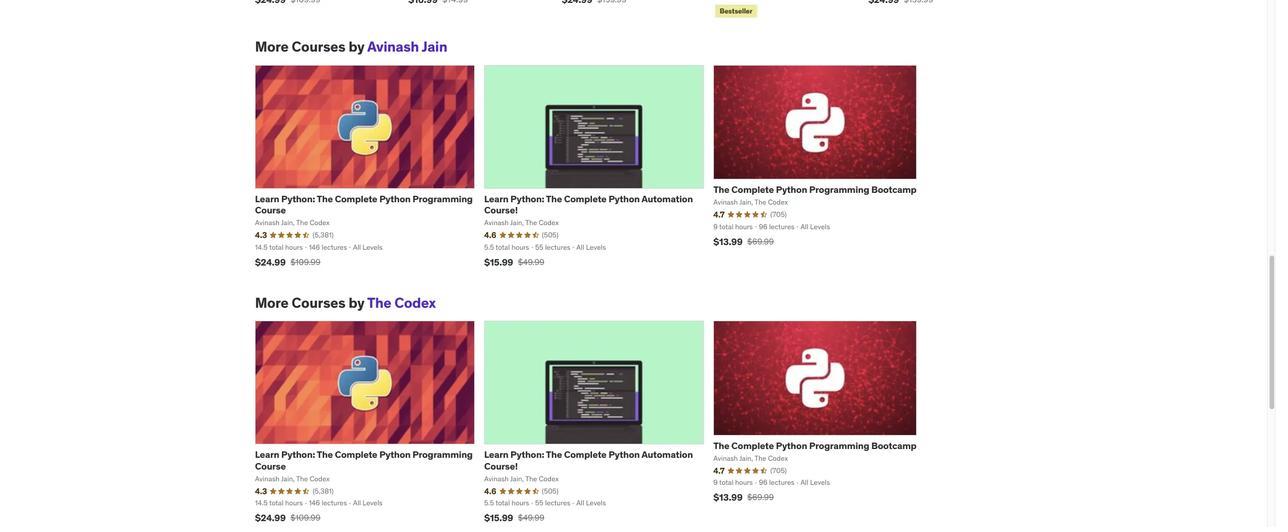 Task type: vqa. For each thing, say whether or not it's contained in the screenshot.


Task type: describe. For each thing, give the bounding box(es) containing it.
levels for learn python: the complete python automation course! link related to more courses by avinash jain
[[586, 243, 606, 252]]

hours for the codex the complete python programming bootcamp link
[[736, 478, 753, 487]]

(5,381) for avinash jain
[[313, 231, 334, 239]]

hours for the learn python: the complete python programming course link related to avinash
[[285, 243, 303, 252]]

levels for the learn python: the complete python programming course link related to avinash
[[363, 243, 383, 252]]

complete for the the learn python: the complete python programming course link
[[335, 449, 378, 461]]

all for the learn python: the complete python programming course link related to avinash
[[353, 243, 361, 252]]

python for the the learn python: the complete python programming course link
[[380, 449, 411, 461]]

$24.99 for more courses by the codex
[[255, 512, 286, 524]]

bootcamp for the codex
[[872, 440, 917, 451]]

learn python: the complete python programming course avinash jain, the codex for avinash jain
[[255, 193, 473, 227]]

python: for the learn python: the complete python programming course link related to avinash
[[281, 193, 315, 205]]

5.5 total hours for the codex
[[484, 499, 529, 507]]

all levels for the learn python: the complete python programming course link related to avinash
[[353, 243, 383, 252]]

avinash jain link
[[367, 38, 448, 56]]

learn python: the complete python automation course! link for more courses by the codex
[[484, 449, 693, 472]]

(505) for jain
[[542, 231, 559, 239]]

python for learn python: the complete python automation course! link related to more courses by avinash jain
[[609, 193, 640, 205]]

learn for learn python: the complete python automation course! link corresponding to more courses by the codex
[[484, 449, 509, 461]]

all levels for learn python: the complete python automation course! link related to more courses by avinash jain
[[577, 243, 606, 252]]

lectures for the the learn python: the complete python programming course link
[[322, 499, 347, 507]]

55 for more courses by avinash jain
[[535, 243, 544, 252]]

learn python: the complete python automation course! avinash jain, the codex for avinash jain
[[484, 193, 693, 227]]

(505) for codex
[[542, 487, 559, 495]]

course! for the codex
[[484, 460, 518, 472]]

$24.99 for more courses by avinash jain
[[255, 256, 286, 268]]

total for the the learn python: the complete python programming course link
[[269, 499, 284, 507]]

hours for the complete python programming bootcamp link associated with avinash jain
[[736, 222, 753, 231]]

the codex link
[[367, 294, 436, 312]]

9 total hours for the codex
[[714, 478, 753, 487]]

all for learn python: the complete python automation course! link corresponding to more courses by the codex
[[577, 499, 585, 507]]

96 for codex
[[759, 478, 768, 487]]

$13.99 for avinash jain
[[714, 236, 743, 247]]

bootcamp for avinash jain
[[872, 184, 917, 195]]

146 for avinash jain
[[309, 243, 320, 252]]

all levels for learn python: the complete python automation course! link corresponding to more courses by the codex
[[577, 499, 606, 507]]

courses for avinash
[[292, 38, 346, 56]]

total for the complete python programming bootcamp link associated with avinash jain
[[720, 222, 734, 231]]

the complete python programming bootcamp link for avinash jain
[[714, 184, 917, 195]]

5381 reviews element for avinash
[[313, 231, 334, 240]]

more courses by the codex
[[255, 294, 436, 312]]

4.6 for more courses by avinash jain
[[484, 230, 496, 240]]

lectures for learn python: the complete python automation course! link related to more courses by avinash jain
[[545, 243, 571, 252]]

all for learn python: the complete python automation course! link related to more courses by avinash jain
[[577, 243, 585, 252]]

python for the learn python: the complete python programming course link related to avinash
[[380, 193, 411, 205]]

$13.99 $69.99 for more courses by avinash jain
[[714, 236, 774, 247]]

$24.99 $109.99 for more courses by the codex
[[255, 512, 321, 524]]

$15.99 for more courses by avinash jain
[[484, 256, 513, 268]]

by for avinash
[[349, 38, 365, 56]]

the complete python programming bootcamp link for the codex
[[714, 440, 917, 451]]

$13.99 for the codex
[[714, 491, 743, 503]]

lectures for the learn python: the complete python programming course link related to avinash
[[322, 243, 347, 252]]

5.5 for more courses by the codex
[[484, 499, 494, 507]]

$109.99 for more courses by the codex
[[291, 513, 321, 523]]

505 reviews element for more courses by the codex
[[542, 487, 559, 496]]

hours for learn python: the complete python automation course! link related to more courses by avinash jain
[[512, 243, 529, 252]]

levels for the complete python programming bootcamp link associated with avinash jain
[[810, 222, 830, 231]]

learn for the the learn python: the complete python programming course link
[[255, 449, 279, 461]]

$69.99 for codex
[[748, 492, 774, 503]]

4.3 for more courses by avinash jain
[[255, 230, 267, 240]]

course! for avinash jain
[[484, 204, 518, 216]]

146 lectures for avinash
[[309, 243, 347, 252]]

python: for the the learn python: the complete python programming course link
[[281, 449, 315, 461]]

55 lectures for the codex
[[535, 499, 571, 507]]

14.5 total hours for more courses by the codex
[[255, 499, 303, 507]]

14.5 total hours for more courses by avinash jain
[[255, 243, 303, 252]]

14.5 for more courses by the codex
[[255, 499, 268, 507]]



Task type: locate. For each thing, give the bounding box(es) containing it.
jain
[[422, 38, 448, 56]]

the complete python programming bootcamp avinash jain, the codex
[[714, 184, 917, 207], [714, 440, 917, 463]]

learn for the learn python: the complete python programming course link related to avinash
[[255, 193, 279, 205]]

1 $15.99 from the top
[[484, 256, 513, 268]]

1 vertical spatial course
[[255, 460, 286, 472]]

2 4.6 from the top
[[484, 486, 496, 496]]

9 for more courses by the codex
[[714, 478, 718, 487]]

1 courses from the top
[[292, 38, 346, 56]]

0 vertical spatial bootcamp
[[872, 184, 917, 195]]

1 $109.99 from the top
[[291, 257, 321, 267]]

0 vertical spatial 4.6
[[484, 230, 496, 240]]

by
[[349, 38, 365, 56], [349, 294, 365, 312]]

$24.99 $109.99
[[255, 256, 321, 268], [255, 512, 321, 524]]

hours
[[736, 222, 753, 231], [285, 243, 303, 252], [512, 243, 529, 252], [736, 478, 753, 487], [285, 499, 303, 507], [512, 499, 529, 507]]

2 $109.99 from the top
[[291, 513, 321, 523]]

9 for more courses by avinash jain
[[714, 222, 718, 231]]

96 lectures for avinash jain
[[759, 222, 795, 231]]

2 55 from the top
[[535, 499, 544, 507]]

total for the learn python: the complete python programming course link related to avinash
[[269, 243, 284, 252]]

1 vertical spatial $24.99 $109.99
[[255, 512, 321, 524]]

0 vertical spatial 96
[[759, 222, 768, 231]]

more for more courses by the codex
[[255, 294, 289, 312]]

by left "avinash jain" link
[[349, 38, 365, 56]]

1 9 from the top
[[714, 222, 718, 231]]

2 learn python: the complete python programming course avinash jain, the codex from the top
[[255, 449, 473, 483]]

1 55 from the top
[[535, 243, 544, 252]]

(5,381) for the codex
[[313, 487, 334, 495]]

learn python: the complete python automation course! link
[[484, 193, 693, 216], [484, 449, 693, 472]]

14.5
[[255, 243, 268, 252], [255, 499, 268, 507]]

1 course! from the top
[[484, 204, 518, 216]]

1 the complete python programming bootcamp link from the top
[[714, 184, 917, 195]]

0 vertical spatial $49.99
[[518, 257, 545, 267]]

learn python: the complete python programming course link for avinash
[[255, 193, 473, 216]]

5.5 for more courses by avinash jain
[[484, 243, 494, 252]]

0 vertical spatial learn python: the complete python programming course link
[[255, 193, 473, 216]]

1 course from the top
[[255, 204, 286, 216]]

2 $69.99 from the top
[[748, 492, 774, 503]]

1 vertical spatial $13.99
[[714, 491, 743, 503]]

hours for learn python: the complete python automation course! link corresponding to more courses by the codex
[[512, 499, 529, 507]]

1 more from the top
[[255, 38, 289, 56]]

lectures
[[770, 222, 795, 231], [322, 243, 347, 252], [545, 243, 571, 252], [770, 478, 795, 487], [322, 499, 347, 507], [545, 499, 571, 507]]

2 bootcamp from the top
[[872, 440, 917, 451]]

1 learn python: the complete python automation course! link from the top
[[484, 193, 693, 216]]

5.5
[[484, 243, 494, 252], [484, 499, 494, 507]]

lectures for learn python: the complete python automation course! link corresponding to more courses by the codex
[[545, 499, 571, 507]]

jain,
[[740, 198, 753, 207], [281, 218, 295, 227], [510, 218, 524, 227], [740, 454, 753, 463], [281, 474, 295, 483], [510, 474, 524, 483]]

2 $13.99 from the top
[[714, 491, 743, 503]]

1 146 lectures from the top
[[309, 243, 347, 252]]

$15.99 $49.99 for more courses by avinash jain
[[484, 256, 545, 268]]

1 vertical spatial automation
[[642, 449, 693, 461]]

learn python: the complete python automation course! avinash jain, the codex for the codex
[[484, 449, 693, 483]]

2 96 lectures from the top
[[759, 478, 795, 487]]

0 vertical spatial 146 lectures
[[309, 243, 347, 252]]

the complete python programming bootcamp avinash jain, the codex for more courses by the codex
[[714, 440, 917, 463]]

1 $13.99 from the top
[[714, 236, 743, 247]]

(505)
[[542, 231, 559, 239], [542, 487, 559, 495]]

1 14.5 total hours from the top
[[255, 243, 303, 252]]

1 146 from the top
[[309, 243, 320, 252]]

1 vertical spatial 146
[[309, 499, 320, 507]]

0 vertical spatial learn python: the complete python automation course! link
[[484, 193, 693, 216]]

146 lectures for the
[[309, 499, 347, 507]]

courses
[[292, 38, 346, 56], [292, 294, 346, 312]]

0 vertical spatial $69.99
[[748, 236, 774, 247]]

1 vertical spatial 4.6
[[484, 486, 496, 496]]

55 lectures
[[535, 243, 571, 252], [535, 499, 571, 507]]

0 vertical spatial 55
[[535, 243, 544, 252]]

2 the complete python programming bootcamp link from the top
[[714, 440, 917, 451]]

1 vertical spatial learn python: the complete python automation course! avinash jain, the codex
[[484, 449, 693, 483]]

by for the
[[349, 294, 365, 312]]

1 5.5 from the top
[[484, 243, 494, 252]]

automation for more courses by the codex
[[642, 449, 693, 461]]

all
[[801, 222, 809, 231], [353, 243, 361, 252], [577, 243, 585, 252], [801, 478, 809, 487], [353, 499, 361, 507], [577, 499, 585, 507]]

2 the complete python programming bootcamp avinash jain, the codex from the top
[[714, 440, 917, 463]]

146
[[309, 243, 320, 252], [309, 499, 320, 507]]

learn
[[255, 193, 279, 205], [484, 193, 509, 205], [255, 449, 279, 461], [484, 449, 509, 461]]

1 9 total hours from the top
[[714, 222, 753, 231]]

1 vertical spatial more
[[255, 294, 289, 312]]

4.3 for more courses by the codex
[[255, 486, 267, 496]]

$13.99 $69.99
[[714, 236, 774, 247], [714, 491, 774, 503]]

55
[[535, 243, 544, 252], [535, 499, 544, 507]]

1 $24.99 $109.99 from the top
[[255, 256, 321, 268]]

the complete python programming bootcamp avinash jain, the codex for more courses by avinash jain
[[714, 184, 917, 207]]

(5,381)
[[313, 231, 334, 239], [313, 487, 334, 495]]

course for more courses by avinash jain
[[255, 204, 286, 216]]

2 (505) from the top
[[542, 487, 559, 495]]

1 vertical spatial 5.5 total hours
[[484, 499, 529, 507]]

more for more courses by avinash jain
[[255, 38, 289, 56]]

2 $13.99 $69.99 from the top
[[714, 491, 774, 503]]

2 9 total hours from the top
[[714, 478, 753, 487]]

2 learn python: the complete python automation course! link from the top
[[484, 449, 693, 472]]

96 lectures for the codex
[[759, 478, 795, 487]]

1 505 reviews element from the top
[[542, 231, 559, 240]]

1 vertical spatial $15.99 $49.99
[[484, 512, 545, 524]]

0 vertical spatial 146
[[309, 243, 320, 252]]

1 $69.99 from the top
[[748, 236, 774, 247]]

1 vertical spatial 146 lectures
[[309, 499, 347, 507]]

96 lectures
[[759, 222, 795, 231], [759, 478, 795, 487]]

0 vertical spatial $109.99
[[291, 257, 321, 267]]

1 vertical spatial the complete python programming bootcamp avinash jain, the codex
[[714, 440, 917, 463]]

1 vertical spatial 96 lectures
[[759, 478, 795, 487]]

1 vertical spatial $15.99
[[484, 512, 513, 524]]

1 vertical spatial learn python: the complete python automation course! link
[[484, 449, 693, 472]]

1 vertical spatial 505 reviews element
[[542, 487, 559, 496]]

levels for learn python: the complete python automation course! link corresponding to more courses by the codex
[[586, 499, 606, 507]]

0 vertical spatial 5.5
[[484, 243, 494, 252]]

0 vertical spatial 4.3
[[255, 230, 267, 240]]

2 $49.99 from the top
[[518, 513, 545, 523]]

0 vertical spatial 4.7
[[714, 209, 725, 220]]

0 vertical spatial (5,381)
[[313, 231, 334, 239]]

0 vertical spatial $15.99
[[484, 256, 513, 268]]

$69.99 for jain
[[748, 236, 774, 247]]

1 vertical spatial 55
[[535, 499, 544, 507]]

1 by from the top
[[349, 38, 365, 56]]

55 for more courses by the codex
[[535, 499, 544, 507]]

codex
[[768, 198, 788, 207], [310, 218, 330, 227], [539, 218, 559, 227], [395, 294, 436, 312], [768, 454, 788, 463], [310, 474, 330, 483], [539, 474, 559, 483]]

1 automation from the top
[[642, 193, 693, 205]]

total for the codex the complete python programming bootcamp link
[[720, 478, 734, 487]]

1 learn python: the complete python programming course avinash jain, the codex from the top
[[255, 193, 473, 227]]

1 14.5 from the top
[[255, 243, 268, 252]]

1 (505) from the top
[[542, 231, 559, 239]]

96 for jain
[[759, 222, 768, 231]]

2 55 lectures from the top
[[535, 499, 571, 507]]

0 vertical spatial 14.5 total hours
[[255, 243, 303, 252]]

$13.99 $69.99 for more courses by the codex
[[714, 491, 774, 503]]

0 vertical spatial more
[[255, 38, 289, 56]]

2 (5,381) from the top
[[313, 487, 334, 495]]

1 vertical spatial $49.99
[[518, 513, 545, 523]]

1 the complete python programming bootcamp avinash jain, the codex from the top
[[714, 184, 917, 207]]

1 4.3 from the top
[[255, 230, 267, 240]]

0 vertical spatial (705)
[[771, 210, 787, 219]]

1 $24.99 from the top
[[255, 256, 286, 268]]

146 lectures
[[309, 243, 347, 252], [309, 499, 347, 507]]

2 5381 reviews element from the top
[[313, 487, 334, 496]]

$24.99 $109.99 for more courses by avinash jain
[[255, 256, 321, 268]]

python
[[776, 184, 808, 195], [380, 193, 411, 205], [609, 193, 640, 205], [776, 440, 808, 451], [380, 449, 411, 461], [609, 449, 640, 461]]

$24.99
[[255, 256, 286, 268], [255, 512, 286, 524]]

$15.99
[[484, 256, 513, 268], [484, 512, 513, 524]]

1 vertical spatial $69.99
[[748, 492, 774, 503]]

5.5 total hours
[[484, 243, 529, 252], [484, 499, 529, 507]]

9
[[714, 222, 718, 231], [714, 478, 718, 487]]

$15.99 $49.99 for more courses by the codex
[[484, 512, 545, 524]]

1 $13.99 $69.99 from the top
[[714, 236, 774, 247]]

1 (705) from the top
[[771, 210, 787, 219]]

complete for the learn python: the complete python programming course link related to avinash
[[335, 193, 378, 205]]

5.5 total hours for avinash jain
[[484, 243, 529, 252]]

$69.99
[[748, 236, 774, 247], [748, 492, 774, 503]]

2 $24.99 $109.99 from the top
[[255, 512, 321, 524]]

python for learn python: the complete python automation course! link corresponding to more courses by the codex
[[609, 449, 640, 461]]

levels for the the learn python: the complete python programming course link
[[363, 499, 383, 507]]

1 5381 reviews element from the top
[[313, 231, 334, 240]]

1 vertical spatial 55 lectures
[[535, 499, 571, 507]]

2 705 reviews element from the top
[[771, 466, 787, 476]]

4.7 for avinash jain
[[714, 209, 725, 220]]

1 vertical spatial 4.3
[[255, 486, 267, 496]]

505 reviews element for more courses by avinash jain
[[542, 231, 559, 240]]

1 vertical spatial 9 total hours
[[714, 478, 753, 487]]

1 vertical spatial 14.5 total hours
[[255, 499, 303, 507]]

2 learn python: the complete python automation course! avinash jain, the codex from the top
[[484, 449, 693, 483]]

2 96 from the top
[[759, 478, 768, 487]]

2 14.5 total hours from the top
[[255, 499, 303, 507]]

total for learn python: the complete python automation course! link corresponding to more courses by the codex
[[496, 499, 510, 507]]

14.5 for more courses by avinash jain
[[255, 243, 268, 252]]

(705) for jain
[[771, 210, 787, 219]]

1 vertical spatial $13.99 $69.99
[[714, 491, 774, 503]]

1 vertical spatial 96
[[759, 478, 768, 487]]

more courses by avinash jain
[[255, 38, 448, 56]]

total for learn python: the complete python automation course! link related to more courses by avinash jain
[[496, 243, 510, 252]]

1 vertical spatial learn python: the complete python programming course avinash jain, the codex
[[255, 449, 473, 483]]

1 vertical spatial (5,381)
[[313, 487, 334, 495]]

$109.99
[[291, 257, 321, 267], [291, 513, 321, 523]]

avinash
[[367, 38, 419, 56], [714, 198, 738, 207], [255, 218, 280, 227], [484, 218, 509, 227], [714, 454, 738, 463], [255, 474, 280, 483], [484, 474, 509, 483]]

0 vertical spatial (505)
[[542, 231, 559, 239]]

the
[[714, 184, 730, 195], [317, 193, 333, 205], [546, 193, 562, 205], [755, 198, 767, 207], [296, 218, 308, 227], [526, 218, 537, 227], [367, 294, 392, 312], [714, 440, 730, 451], [317, 449, 333, 461], [546, 449, 562, 461], [755, 454, 767, 463], [296, 474, 308, 483], [526, 474, 537, 483]]

0 vertical spatial 9
[[714, 222, 718, 231]]

1 vertical spatial 14.5
[[255, 499, 268, 507]]

5381 reviews element for the
[[313, 487, 334, 496]]

hours for the the learn python: the complete python programming course link
[[285, 499, 303, 507]]

2 $24.99 from the top
[[255, 512, 286, 524]]

9 total hours
[[714, 222, 753, 231], [714, 478, 753, 487]]

learn python: the complete python programming course avinash jain, the codex for the codex
[[255, 449, 473, 483]]

all levels for the the learn python: the complete python programming course link
[[353, 499, 383, 507]]

705 reviews element for more courses by the codex
[[771, 466, 787, 476]]

0 vertical spatial 96 lectures
[[759, 222, 795, 231]]

complete for learn python: the complete python automation course! link corresponding to more courses by the codex
[[564, 449, 607, 461]]

0 vertical spatial $13.99 $69.99
[[714, 236, 774, 247]]

5381 reviews element
[[313, 231, 334, 240], [313, 487, 334, 496]]

automation
[[642, 193, 693, 205], [642, 449, 693, 461]]

96
[[759, 222, 768, 231], [759, 478, 768, 487]]

1 vertical spatial (705)
[[771, 466, 787, 475]]

programming
[[810, 184, 870, 195], [413, 193, 473, 205], [810, 440, 870, 451], [413, 449, 473, 461]]

all for the the learn python: the complete python programming course link
[[353, 499, 361, 507]]

55 lectures for avinash jain
[[535, 243, 571, 252]]

0 vertical spatial 5.5 total hours
[[484, 243, 529, 252]]

learn python: the complete python programming course link
[[255, 193, 473, 216], [255, 449, 473, 472]]

1 55 lectures from the top
[[535, 243, 571, 252]]

bootcamp
[[872, 184, 917, 195], [872, 440, 917, 451]]

1 4.6 from the top
[[484, 230, 496, 240]]

2 5.5 from the top
[[484, 499, 494, 507]]

course for more courses by the codex
[[255, 460, 286, 472]]

0 vertical spatial automation
[[642, 193, 693, 205]]

learn for learn python: the complete python automation course! link related to more courses by avinash jain
[[484, 193, 509, 205]]

4.7
[[714, 209, 725, 220], [714, 465, 725, 476]]

0 vertical spatial $24.99 $109.99
[[255, 256, 321, 268]]

2 (705) from the top
[[771, 466, 787, 475]]

1 vertical spatial 5.5
[[484, 499, 494, 507]]

complete
[[732, 184, 774, 195], [335, 193, 378, 205], [564, 193, 607, 205], [732, 440, 774, 451], [335, 449, 378, 461], [564, 449, 607, 461]]

1 learn python: the complete python programming course link from the top
[[255, 193, 473, 216]]

1 705 reviews element from the top
[[771, 210, 787, 220]]

(705)
[[771, 210, 787, 219], [771, 466, 787, 475]]

the complete python programming bootcamp link
[[714, 184, 917, 195], [714, 440, 917, 451]]

levels
[[810, 222, 830, 231], [363, 243, 383, 252], [586, 243, 606, 252], [810, 478, 830, 487], [363, 499, 383, 507], [586, 499, 606, 507]]

1 4.7 from the top
[[714, 209, 725, 220]]

$13.99
[[714, 236, 743, 247], [714, 491, 743, 503]]

0 vertical spatial 14.5
[[255, 243, 268, 252]]

9 total hours for avinash jain
[[714, 222, 753, 231]]

0 vertical spatial by
[[349, 38, 365, 56]]

$15.99 for more courses by the codex
[[484, 512, 513, 524]]

1 (5,381) from the top
[[313, 231, 334, 239]]

2 learn python: the complete python programming course link from the top
[[255, 449, 473, 472]]

2 automation from the top
[[642, 449, 693, 461]]

4.6
[[484, 230, 496, 240], [484, 486, 496, 496]]

2 5.5 total hours from the top
[[484, 499, 529, 507]]

1 vertical spatial $24.99
[[255, 512, 286, 524]]

2 courses from the top
[[292, 294, 346, 312]]

2 146 lectures from the top
[[309, 499, 347, 507]]

complete for learn python: the complete python automation course! link related to more courses by avinash jain
[[564, 193, 607, 205]]

705 reviews element for more courses by avinash jain
[[771, 210, 787, 220]]

4.3
[[255, 230, 267, 240], [255, 486, 267, 496]]

0 vertical spatial course!
[[484, 204, 518, 216]]

1 vertical spatial (505)
[[542, 487, 559, 495]]

1 96 from the top
[[759, 222, 768, 231]]

(705) for codex
[[771, 466, 787, 475]]

0 vertical spatial $15.99 $49.99
[[484, 256, 545, 268]]

2 505 reviews element from the top
[[542, 487, 559, 496]]

1 vertical spatial bootcamp
[[872, 440, 917, 451]]

1 vertical spatial 4.7
[[714, 465, 725, 476]]

505 reviews element
[[542, 231, 559, 240], [542, 487, 559, 496]]

4.7 for the codex
[[714, 465, 725, 476]]

$49.99 for codex
[[518, 513, 545, 523]]

all levels
[[801, 222, 830, 231], [353, 243, 383, 252], [577, 243, 606, 252], [801, 478, 830, 487], [353, 499, 383, 507], [577, 499, 606, 507]]

1 vertical spatial the complete python programming bootcamp link
[[714, 440, 917, 451]]

learn python: the complete python programming course avinash jain, the codex
[[255, 193, 473, 227], [255, 449, 473, 483]]

2 4.3 from the top
[[255, 486, 267, 496]]

2 4.7 from the top
[[714, 465, 725, 476]]

2 9 from the top
[[714, 478, 718, 487]]

0 vertical spatial $24.99
[[255, 256, 286, 268]]

levels for the codex the complete python programming bootcamp link
[[810, 478, 830, 487]]

1 vertical spatial learn python: the complete python programming course link
[[255, 449, 473, 472]]

2 by from the top
[[349, 294, 365, 312]]

1 vertical spatial 9
[[714, 478, 718, 487]]

1 vertical spatial 5381 reviews element
[[313, 487, 334, 496]]

course
[[255, 204, 286, 216], [255, 460, 286, 472]]

1 96 lectures from the top
[[759, 222, 795, 231]]

2 14.5 from the top
[[255, 499, 268, 507]]

1 vertical spatial course!
[[484, 460, 518, 472]]

$15.99 $49.99
[[484, 256, 545, 268], [484, 512, 545, 524]]

0 vertical spatial courses
[[292, 38, 346, 56]]

0 vertical spatial 9 total hours
[[714, 222, 753, 231]]

1 learn python: the complete python automation course! avinash jain, the codex from the top
[[484, 193, 693, 227]]

4.6 for more courses by the codex
[[484, 486, 496, 496]]

1 vertical spatial by
[[349, 294, 365, 312]]

course!
[[484, 204, 518, 216], [484, 460, 518, 472]]

2 course from the top
[[255, 460, 286, 472]]

python: for learn python: the complete python automation course! link corresponding to more courses by the codex
[[511, 449, 544, 461]]

total
[[720, 222, 734, 231], [269, 243, 284, 252], [496, 243, 510, 252], [720, 478, 734, 487], [269, 499, 284, 507], [496, 499, 510, 507]]

python:
[[281, 193, 315, 205], [511, 193, 544, 205], [281, 449, 315, 461], [511, 449, 544, 461]]

learn python: the complete python automation course! link for more courses by avinash jain
[[484, 193, 693, 216]]

0 vertical spatial the complete python programming bootcamp avinash jain, the codex
[[714, 184, 917, 207]]

0 vertical spatial $13.99
[[714, 236, 743, 247]]

146 for the codex
[[309, 499, 320, 507]]

$49.99
[[518, 257, 545, 267], [518, 513, 545, 523]]

$49.99 for jain
[[518, 257, 545, 267]]

$109.99 for more courses by avinash jain
[[291, 257, 321, 267]]

1 $49.99 from the top
[[518, 257, 545, 267]]

1 vertical spatial 705 reviews element
[[771, 466, 787, 476]]

1 $15.99 $49.99 from the top
[[484, 256, 545, 268]]

courses for the
[[292, 294, 346, 312]]

1 vertical spatial $109.99
[[291, 513, 321, 523]]

0 vertical spatial 705 reviews element
[[771, 210, 787, 220]]

2 $15.99 from the top
[[484, 512, 513, 524]]

2 course! from the top
[[484, 460, 518, 472]]

14.5 total hours
[[255, 243, 303, 252], [255, 499, 303, 507]]

0 vertical spatial the complete python programming bootcamp link
[[714, 184, 917, 195]]

0 vertical spatial 505 reviews element
[[542, 231, 559, 240]]

0 vertical spatial 5381 reviews element
[[313, 231, 334, 240]]

0 vertical spatial 55 lectures
[[535, 243, 571, 252]]

2 $15.99 $49.99 from the top
[[484, 512, 545, 524]]

1 5.5 total hours from the top
[[484, 243, 529, 252]]

0 vertical spatial course
[[255, 204, 286, 216]]

2 146 from the top
[[309, 499, 320, 507]]

1 vertical spatial courses
[[292, 294, 346, 312]]

learn python: the complete python automation course! avinash jain, the codex
[[484, 193, 693, 227], [484, 449, 693, 483]]

2 more from the top
[[255, 294, 289, 312]]

more
[[255, 38, 289, 56], [255, 294, 289, 312]]

705 reviews element
[[771, 210, 787, 220], [771, 466, 787, 476]]

0 vertical spatial learn python: the complete python programming course avinash jain, the codex
[[255, 193, 473, 227]]

by left "the codex" link
[[349, 294, 365, 312]]

1 bootcamp from the top
[[872, 184, 917, 195]]

0 vertical spatial learn python: the complete python automation course! avinash jain, the codex
[[484, 193, 693, 227]]



